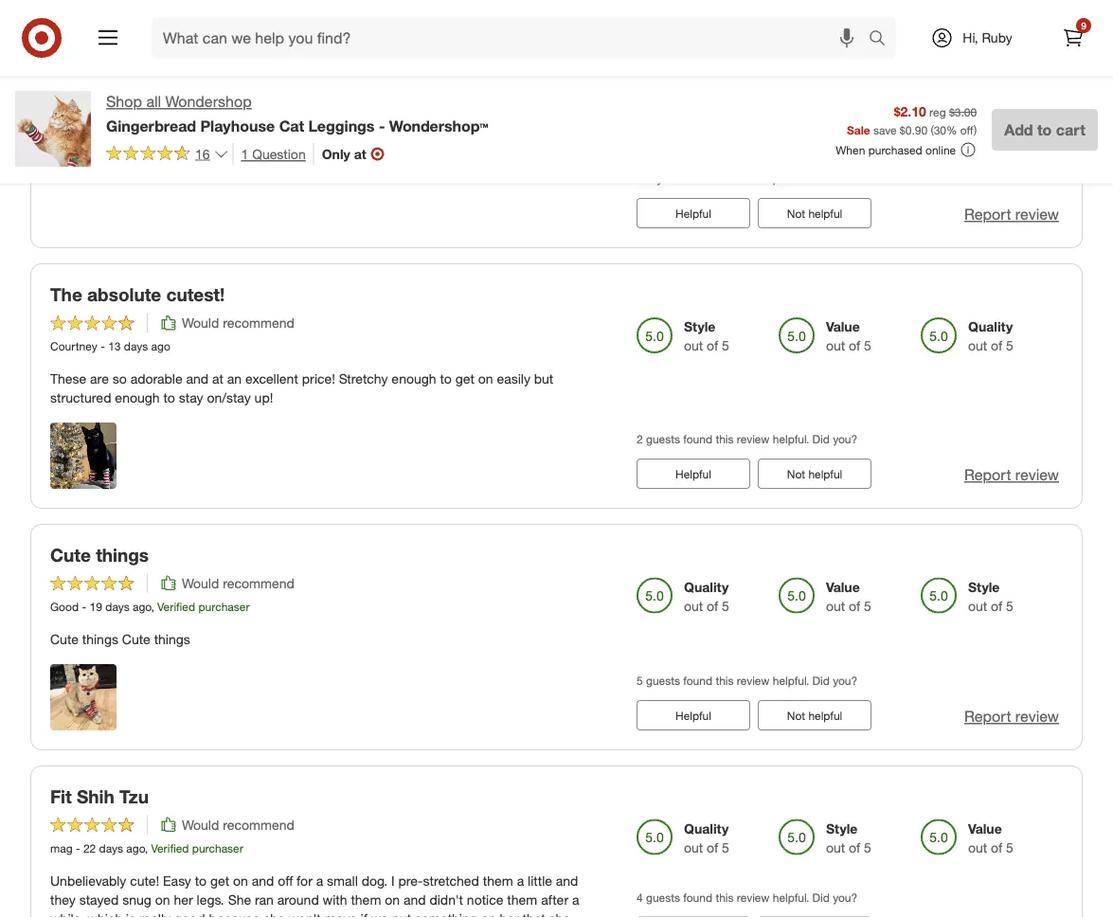 Task type: locate. For each thing, give the bounding box(es) containing it.
good left the fit
[[99, 164, 130, 180]]

1 vertical spatial not
[[787, 467, 805, 481]]

sale
[[847, 122, 870, 137]]

1 vertical spatial report review button
[[964, 465, 1059, 486]]

would recommend up "she"
[[182, 817, 295, 833]]

so
[[112, 371, 127, 387]]

not helpful button for cutest!
[[758, 459, 872, 489]]

9 link
[[1053, 17, 1094, 59]]

1 would from the top
[[182, 107, 219, 124]]

3 report review from the top
[[964, 708, 1059, 726]]

2 helpful button from the top
[[637, 459, 750, 489]]

1 report from the top
[[964, 206, 1011, 224]]

0 horizontal spatial but
[[211, 164, 231, 180]]

good inside unbelievably cute! easy to get on and off for a small dog. i pre-stretched them a little and they stayed snug on her legs. she ran around with them on and didn't notice them after a while, which is really good because she won't move if we put something on her that s
[[174, 911, 205, 918]]

2 vertical spatial would recommend
[[182, 817, 295, 833]]

0 vertical spatial style out of 5
[[684, 319, 729, 354]]

1 horizontal spatial get
[[455, 371, 475, 387]]

stayed
[[79, 892, 119, 908]]

on inside these are so adorable and at an excellent price! stretchy enough to get on easily but structured enough to stay on/stay up!
[[478, 371, 493, 387]]

excellent
[[245, 371, 298, 387]]

is
[[126, 911, 136, 918]]

we found 7 matching reviews
[[472, 6, 672, 24]]

3 report review button from the top
[[964, 706, 1059, 728]]

off right "%"
[[960, 122, 974, 137]]

enough
[[392, 371, 436, 387], [115, 390, 160, 406]]

purchaser for mt cat gives 0 stars
[[195, 132, 246, 146]]

ago for shih
[[126, 841, 145, 856]]

them up the if
[[351, 892, 381, 908]]

for
[[297, 873, 312, 889]]

0 horizontal spatial cat
[[78, 76, 105, 98]]

- left 19
[[82, 600, 86, 614]]

2 vertical spatial not
[[787, 709, 805, 723]]

at inside these are so adorable and at an excellent price! stretchy enough to get on easily but structured enough to stay on/stay up!
[[212, 371, 223, 387]]

2 report from the top
[[964, 466, 1011, 485]]

4 would from the top
[[182, 817, 219, 833]]

2 guests from the top
[[646, 674, 680, 688]]

this for mt cat gives 0 stars
[[701, 172, 719, 186]]

on left easily
[[478, 371, 493, 387]]

ago up cute!
[[126, 841, 145, 856]]

recommend for the absolute cutest!
[[223, 315, 295, 331]]

2 vertical spatial style
[[826, 821, 858, 837]]

search button
[[860, 17, 906, 63]]

1 horizontal spatial my
[[234, 164, 252, 180]]

1 vertical spatial but
[[534, 371, 554, 387]]

value out of 5 for mt cat gives 0 stars
[[968, 111, 1014, 147]]

1 vertical spatial get
[[210, 873, 229, 889]]

report
[[964, 206, 1011, 224], [964, 466, 1011, 485], [964, 708, 1011, 726]]

recommend
[[246, 107, 317, 124], [223, 315, 295, 331], [223, 575, 295, 592], [223, 817, 295, 833]]

things up 19
[[96, 544, 149, 566]]

would recommend down the cutest!
[[182, 315, 295, 331]]

nikkio - 2 days ago , verified purchaser
[[50, 132, 246, 146]]

but right easily
[[534, 371, 554, 387]]

would
[[182, 107, 219, 124], [182, 315, 219, 331], [182, 575, 219, 592], [182, 817, 219, 833]]

2 horizontal spatial cat
[[256, 164, 274, 180]]

verified up cute things cute things
[[157, 600, 195, 614]]

1 helpful from the top
[[809, 207, 843, 221]]

,
[[147, 132, 151, 146], [151, 600, 154, 614], [145, 841, 148, 856]]

get
[[455, 371, 475, 387], [210, 873, 229, 889]]

up!
[[254, 390, 273, 406]]

0 horizontal spatial not
[[223, 107, 242, 124]]

2 vertical spatial report review button
[[964, 706, 1059, 728]]

to up legs.
[[195, 873, 207, 889]]

1 vertical spatial style out of 5
[[968, 579, 1014, 615]]

her
[[174, 892, 193, 908], [500, 911, 519, 918]]

guest review image 1 of 1, zoom in image down cute things cute things
[[50, 664, 117, 731]]

found for 4
[[683, 891, 713, 905]]

0 vertical spatial report
[[964, 206, 1011, 224]]

0 vertical spatial style
[[684, 319, 716, 335]]

style out of 5
[[684, 319, 729, 354], [968, 579, 1014, 615], [826, 821, 872, 856]]

unbelievably cute! easy to get on and off for a small dog. i pre-stretched them a little and they stayed snug on her legs. she ran around with them on and didn't notice them after a while, which is really good because she won't move if we put something on her that s
[[50, 873, 579, 918]]

2 vertical spatial not helpful button
[[758, 700, 872, 731]]

1 horizontal spatial good
[[174, 911, 205, 918]]

2 not helpful button from the top
[[758, 459, 872, 489]]

purchaser
[[195, 132, 246, 146], [198, 600, 250, 614], [192, 841, 243, 856]]

0 vertical spatial at
[[354, 145, 366, 162]]

1 vertical spatial would recommend
[[182, 575, 295, 592]]

with
[[323, 892, 347, 908]]

, up cute!
[[145, 841, 148, 856]]

2 vertical spatial guests
[[646, 891, 680, 905]]

not helpful button down helpful?
[[758, 199, 872, 229]]

she
[[264, 911, 285, 918]]

out
[[826, 130, 845, 147], [968, 130, 987, 147], [684, 338, 703, 354], [826, 338, 845, 354], [968, 338, 987, 354], [684, 598, 703, 615], [826, 598, 845, 615], [968, 598, 987, 615], [684, 840, 703, 856], [826, 840, 845, 856], [968, 840, 987, 856]]

things for cute things
[[96, 544, 149, 566]]

things down good - 19 days ago , verified purchaser
[[154, 631, 190, 648]]

would recommend up good - 19 days ago , verified purchaser
[[182, 575, 295, 592]]

report review for cutest!
[[964, 466, 1059, 485]]

1 vertical spatial report
[[964, 466, 1011, 485]]

you
[[657, 172, 675, 186]]

1 horizontal spatial enough
[[392, 371, 436, 387]]

1 vertical spatial you?
[[833, 674, 858, 688]]

helpful down 5 guests found this review helpful. did you? at the right of the page
[[809, 709, 843, 723]]

days right 22
[[99, 841, 123, 856]]

- left 22
[[76, 841, 80, 856]]

0 vertical spatial off
[[960, 122, 974, 137]]

recommend for fit shih tzu
[[223, 817, 295, 833]]

get inside unbelievably cute! easy to get on and off for a small dog. i pre-stretched them a little and they stayed snug on her legs. she ran around with them on and didn't notice them after a while, which is really good because she won't move if we put something on her that s
[[210, 873, 229, 889]]

2 guest review image 1 of 1, zoom in image from the top
[[50, 664, 117, 731]]

guest review image 1 of 1, zoom in image down structured
[[50, 423, 117, 489]]

these are so adorable and at an excellent price! stretchy enough to get on easily but structured enough to stay on/stay up!
[[50, 371, 554, 406]]

cute things cute things
[[50, 631, 190, 648]]

2 you? from the top
[[833, 674, 858, 688]]

you?
[[833, 432, 858, 447], [833, 674, 858, 688], [833, 891, 858, 905]]

cute for cute things cute things
[[50, 631, 79, 648]]

- right nikkio
[[85, 132, 89, 146]]

helpful button down 2 guests found this review helpful. did you?
[[637, 459, 750, 489]]

good down legs.
[[174, 911, 205, 918]]

1 vertical spatial good
[[174, 911, 205, 918]]

and up after
[[556, 873, 578, 889]]

0 vertical spatial helpful.
[[773, 432, 809, 447]]

1 vertical spatial guest review image 1 of 1, zoom in image
[[50, 664, 117, 731]]

2 my from the left
[[234, 164, 252, 180]]

3 would from the top
[[182, 575, 219, 592]]

1 horizontal spatial style
[[826, 821, 858, 837]]

1 report review button from the top
[[964, 204, 1059, 226]]

cute
[[50, 544, 91, 566], [50, 631, 79, 648], [122, 631, 150, 648]]

1 my from the left
[[168, 164, 185, 180]]

get left easily
[[455, 371, 475, 387]]

2 report review from the top
[[964, 466, 1059, 485]]

$2.10 reg $3.00 sale save $ 0.90 ( 30 % off )
[[847, 103, 977, 137]]

, up cute things cute things
[[151, 600, 154, 614]]

0 horizontal spatial my
[[168, 164, 185, 180]]

helpful down when
[[809, 207, 843, 221]]

guests
[[646, 432, 680, 447], [646, 674, 680, 688], [646, 891, 680, 905]]

0 vertical spatial not helpful button
[[758, 199, 872, 229]]

helpful button down find on the right top
[[637, 199, 750, 229]]

a right after
[[572, 892, 579, 908]]

this for the absolute cutest!
[[716, 432, 734, 447]]

days right 19
[[105, 600, 130, 614]]

1 vertical spatial off
[[278, 873, 293, 889]]

not down 2 guests found this review helpful. did you?
[[787, 467, 805, 481]]

question
[[252, 145, 306, 162]]

1 vertical spatial enough
[[115, 390, 160, 406]]

cat right mt in the left of the page
[[78, 76, 105, 98]]

0 vertical spatial purchaser
[[195, 132, 246, 146]]

0 horizontal spatial style
[[684, 319, 716, 335]]

her left that
[[500, 911, 519, 918]]

cutest!
[[166, 284, 225, 306]]

helpful. for the absolute cutest!
[[773, 432, 809, 447]]

2 vertical spatial ,
[[145, 841, 148, 856]]

2 vertical spatial report review
[[964, 708, 1059, 726]]

report for gives
[[964, 206, 1011, 224]]

1 helpful from the top
[[676, 207, 711, 221]]

0 vertical spatial guest review image 1 of 1, zoom in image
[[50, 423, 117, 489]]

1 vertical spatial style
[[968, 579, 1000, 596]]

1 horizontal spatial off
[[960, 122, 974, 137]]

2 vertical spatial not helpful
[[787, 709, 843, 723]]

we
[[472, 6, 493, 24]]

0 vertical spatial you?
[[833, 432, 858, 447]]

not right "did"
[[300, 164, 319, 180]]

ago up cute things cute things
[[133, 600, 151, 614]]

cute down good - 19 days ago , verified purchaser
[[122, 631, 150, 648]]

helpful down 5 guests found this review helpful. did you? at the right of the page
[[676, 709, 711, 723]]

helpful down 2 guests found this review helpful. did you?
[[676, 467, 711, 481]]

, down all
[[147, 132, 151, 146]]

1 not helpful from the top
[[787, 207, 843, 221]]

quality out of 5
[[826, 111, 872, 147], [968, 319, 1014, 354], [684, 579, 729, 615], [684, 821, 729, 856]]

value
[[968, 111, 1002, 128], [826, 319, 860, 335], [826, 579, 860, 596], [968, 821, 1002, 837]]

, for cat
[[147, 132, 151, 146]]

hi,
[[963, 29, 978, 46]]

not
[[223, 107, 242, 124], [300, 164, 319, 180]]

0 vertical spatial verified
[[154, 132, 192, 146]]

enough down so
[[115, 390, 160, 406]]

report for cutest!
[[964, 466, 1011, 485]]

would recommend for fit shih tzu
[[182, 817, 295, 833]]

0 vertical spatial helpful
[[809, 207, 843, 221]]

3 helpful. from the top
[[773, 891, 809, 905]]

1 vertical spatial not helpful
[[787, 467, 843, 481]]

days down shop
[[102, 132, 126, 146]]

not helpful for gives
[[787, 207, 843, 221]]

to
[[1037, 120, 1052, 139], [440, 371, 452, 387], [163, 390, 175, 406], [195, 873, 207, 889]]

but down "playhouse"
[[211, 164, 231, 180]]

reg
[[930, 105, 946, 119]]

to right "add"
[[1037, 120, 1052, 139]]

cat down '16'
[[189, 164, 207, 180]]

2 vertical spatial purchaser
[[192, 841, 243, 856]]

helpful button down 5 guests found this review helpful. did you? at the right of the page
[[637, 700, 750, 731]]

value for cute things
[[826, 579, 860, 596]]

2 horizontal spatial style out of 5
[[968, 579, 1014, 615]]

tzu
[[119, 786, 149, 808]]

1 vertical spatial helpful
[[676, 467, 711, 481]]

%
[[947, 122, 957, 137]]

not helpful down helpful?
[[787, 207, 843, 221]]

1 horizontal spatial style out of 5
[[826, 821, 872, 856]]

0 vertical spatial report review
[[964, 206, 1059, 224]]

put
[[392, 911, 411, 918]]

1 you? from the top
[[833, 432, 858, 447]]

1 vertical spatial not
[[300, 164, 319, 180]]

days for shih
[[99, 841, 123, 856]]

3 you? from the top
[[833, 891, 858, 905]]

easily
[[497, 371, 530, 387]]

1 guest review image 1 of 1, zoom in image from the top
[[50, 423, 117, 489]]

only
[[322, 145, 350, 162]]

would up mag - 22 days ago , verified purchaser
[[182, 817, 219, 833]]

value out of 5 for cute things
[[826, 579, 872, 615]]

1 horizontal spatial her
[[500, 911, 519, 918]]

not helpful button down 2 guests found this review helpful. did you?
[[758, 459, 872, 489]]

mag
[[50, 841, 73, 856]]

1 helpful button from the top
[[637, 199, 750, 229]]

verified up easy
[[151, 841, 189, 856]]

would down the stars
[[182, 107, 219, 124]]

style
[[684, 319, 716, 335], [968, 579, 1000, 596], [826, 821, 858, 837]]

off inside $2.10 reg $3.00 sale save $ 0.90 ( 30 % off )
[[960, 122, 974, 137]]

a left little
[[517, 873, 524, 889]]

cute down good
[[50, 631, 79, 648]]

hi, ruby
[[963, 29, 1013, 46]]

0 vertical spatial would recommend
[[182, 315, 295, 331]]

gives
[[110, 76, 155, 98]]

2 not helpful from the top
[[787, 467, 843, 481]]

0 vertical spatial report review button
[[964, 204, 1059, 226]]

1 vertical spatial helpful.
[[773, 674, 809, 688]]

notice
[[467, 892, 503, 908]]

9
[[1081, 19, 1087, 31]]

value for the absolute cutest!
[[826, 319, 860, 335]]

helpful button
[[637, 199, 750, 229], [637, 459, 750, 489], [637, 700, 750, 731]]

helpful for gives
[[809, 207, 843, 221]]

3 helpful button from the top
[[637, 700, 750, 731]]

cat down 1 question
[[256, 164, 274, 180]]

0 horizontal spatial her
[[174, 892, 193, 908]]

0 vertical spatial get
[[455, 371, 475, 387]]

cute up good
[[50, 544, 91, 566]]

not helpful button
[[758, 199, 872, 229], [758, 459, 872, 489], [758, 700, 872, 731]]

0 vertical spatial her
[[174, 892, 193, 908]]

did you find this review helpful?
[[637, 172, 798, 186]]

5
[[864, 130, 872, 147], [1006, 130, 1014, 147], [722, 338, 729, 354], [864, 338, 872, 354], [1006, 338, 1014, 354], [722, 598, 729, 615], [864, 598, 872, 615], [1006, 598, 1014, 615], [637, 674, 643, 688], [722, 840, 729, 856], [864, 840, 872, 856], [1006, 840, 1014, 856]]

1 horizontal spatial at
[[354, 145, 366, 162]]

at left an
[[212, 371, 223, 387]]

1 vertical spatial report review
[[964, 466, 1059, 485]]

1 report review from the top
[[964, 206, 1059, 224]]

2 report review button from the top
[[964, 465, 1059, 486]]

off left for
[[278, 873, 293, 889]]

2 vertical spatial style out of 5
[[826, 821, 872, 856]]

verified
[[154, 132, 192, 146], [157, 600, 195, 614], [151, 841, 189, 856]]

1 vertical spatial verified
[[157, 600, 195, 614]]

at up them.
[[354, 145, 366, 162]]

cat
[[279, 116, 304, 135]]

a right for
[[316, 873, 323, 889]]

found for 5
[[683, 674, 713, 688]]

on down notice
[[481, 911, 496, 918]]

on/stay
[[207, 390, 251, 406]]

1 vertical spatial not helpful button
[[758, 459, 872, 489]]

0 horizontal spatial style out of 5
[[684, 319, 729, 354]]

and up stay
[[186, 371, 208, 387]]

1 not from the top
[[787, 207, 805, 221]]

- right leggings
[[379, 116, 385, 135]]

not
[[787, 207, 805, 221], [787, 467, 805, 481], [787, 709, 805, 723]]

easy
[[163, 873, 191, 889]]

not helpful button down 5 guests found this review helpful. did you? at the right of the page
[[758, 700, 872, 731]]

all
[[146, 92, 161, 111]]

2 vertical spatial helpful
[[676, 709, 711, 723]]

2 vertical spatial helpful button
[[637, 700, 750, 731]]

good
[[99, 164, 130, 180], [174, 911, 205, 918]]

things down 19
[[82, 631, 118, 648]]

we
[[371, 911, 388, 918]]

1 horizontal spatial but
[[534, 371, 554, 387]]

report review button for gives
[[964, 204, 1059, 226]]

not helpful down 5 guests found this review helpful. did you? at the right of the page
[[787, 709, 843, 723]]

0 vertical spatial not
[[787, 207, 805, 221]]

cute for cute things
[[50, 544, 91, 566]]

0 vertical spatial guests
[[646, 432, 680, 447]]

2 helpful from the top
[[676, 467, 711, 481]]

her down easy
[[174, 892, 193, 908]]

value for mt cat gives 0 stars
[[968, 111, 1002, 128]]

cute things
[[50, 544, 149, 566]]

helpful down 2 guests found this review helpful. did you?
[[809, 467, 843, 481]]

3 helpful from the top
[[676, 709, 711, 723]]

would for the absolute cutest!
[[182, 315, 219, 331]]

not down 5 guests found this review helpful. did you? at the right of the page
[[787, 709, 805, 723]]

a
[[89, 164, 96, 180], [316, 873, 323, 889], [517, 873, 524, 889], [572, 892, 579, 908]]

0 vertical spatial ,
[[147, 132, 151, 146]]

to inside unbelievably cute! easy to get on and off for a small dog. i pre-stretched them a little and they stayed snug on her legs. she ran around with them on and didn't notice them after a while, which is really good because she won't move if we put something on her that s
[[195, 873, 207, 889]]

report review button
[[964, 204, 1059, 226], [964, 465, 1059, 486], [964, 706, 1059, 728]]

1 vertical spatial guests
[[646, 674, 680, 688]]

my down 1
[[234, 164, 252, 180]]

2 vertical spatial helpful.
[[773, 891, 809, 905]]

0 vertical spatial not helpful
[[787, 207, 843, 221]]

0 horizontal spatial good
[[99, 164, 130, 180]]

helpful for cutest!
[[676, 467, 711, 481]]

1 helpful. from the top
[[773, 432, 809, 447]]

like
[[323, 164, 343, 180]]

my right the fit
[[168, 164, 185, 180]]

reviews
[[620, 6, 672, 24]]

0 horizontal spatial off
[[278, 873, 293, 889]]

guest review image 1 of 1, zoom in image for cute
[[50, 664, 117, 731]]

report review for gives
[[964, 206, 1059, 224]]

shop
[[106, 92, 142, 111]]

2
[[92, 132, 99, 146], [637, 432, 643, 447]]

ago up the fit
[[129, 132, 147, 146]]

0 vertical spatial 2
[[92, 132, 99, 146]]

would recommend for cute things
[[182, 575, 295, 592]]

playhouse
[[200, 116, 275, 135]]

not for cutest!
[[787, 467, 805, 481]]

1 not helpful button from the top
[[758, 199, 872, 229]]

1 would recommend from the top
[[182, 315, 295, 331]]

on up put in the left of the page
[[385, 892, 400, 908]]

report review
[[964, 206, 1059, 224], [964, 466, 1059, 485], [964, 708, 1059, 726]]

she
[[228, 892, 251, 908]]

1 guests from the top
[[646, 432, 680, 447]]

2 helpful from the top
[[809, 467, 843, 481]]

- for fit shih tzu
[[76, 841, 80, 856]]

would down the cutest!
[[182, 315, 219, 331]]

days right the 13
[[124, 339, 148, 354]]

0 vertical spatial helpful
[[676, 207, 711, 221]]

get up legs.
[[210, 873, 229, 889]]

not up 1
[[223, 107, 242, 124]]

helpful.
[[773, 432, 809, 447], [773, 674, 809, 688], [773, 891, 809, 905]]

1 vertical spatial ,
[[151, 600, 154, 614]]

1 vertical spatial at
[[212, 371, 223, 387]]

things for cute things cute things
[[82, 631, 118, 648]]

days for things
[[105, 600, 130, 614]]

2 vertical spatial you?
[[833, 891, 858, 905]]

3 would recommend from the top
[[182, 817, 295, 833]]

verified left '16'
[[154, 132, 192, 146]]

helpful down find on the right top
[[676, 207, 711, 221]]

verified for mt cat gives 0 stars
[[154, 132, 192, 146]]

16
[[195, 145, 210, 162]]

was
[[62, 164, 85, 180]]

them.
[[346, 164, 380, 180]]

1 horizontal spatial cat
[[189, 164, 207, 180]]

2 would from the top
[[182, 315, 219, 331]]

0 vertical spatial helpful button
[[637, 199, 750, 229]]

not down helpful?
[[787, 207, 805, 221]]

1 vertical spatial her
[[500, 911, 519, 918]]

guest review image 1 of 1, zoom in image
[[50, 423, 117, 489], [50, 664, 117, 731]]

2 vertical spatial verified
[[151, 841, 189, 856]]

30
[[934, 122, 947, 137]]

1 horizontal spatial 2
[[637, 432, 643, 447]]

2 not from the top
[[787, 467, 805, 481]]

a right "was" at the top of the page
[[89, 164, 96, 180]]

2 vertical spatial report
[[964, 708, 1011, 726]]

purchaser for cute things
[[198, 600, 250, 614]]

would up good - 19 days ago , verified purchaser
[[182, 575, 219, 592]]

on
[[149, 164, 164, 180], [478, 371, 493, 387], [233, 873, 248, 889], [155, 892, 170, 908], [385, 892, 400, 908], [481, 911, 496, 918]]

enough right stretchy
[[392, 371, 436, 387]]

not helpful down 2 guests found this review helpful. did you?
[[787, 467, 843, 481]]

found for 2
[[683, 432, 713, 447]]

0 horizontal spatial enough
[[115, 390, 160, 406]]

0 horizontal spatial get
[[210, 873, 229, 889]]

, for shih
[[145, 841, 148, 856]]

2 horizontal spatial style
[[968, 579, 1000, 596]]

1 vertical spatial helpful
[[809, 467, 843, 481]]

2 helpful. from the top
[[773, 674, 809, 688]]

get inside these are so adorable and at an excellent price! stretchy enough to get on easily but structured enough to stay on/stay up!
[[455, 371, 475, 387]]

1 vertical spatial purchaser
[[198, 600, 250, 614]]

2 would recommend from the top
[[182, 575, 295, 592]]



Task type: describe. For each thing, give the bounding box(es) containing it.
- for cute things
[[82, 600, 86, 614]]

did
[[278, 164, 296, 180]]

didn't
[[430, 892, 463, 908]]

and up ran
[[252, 873, 274, 889]]

1
[[241, 145, 249, 162]]

stretched
[[423, 873, 479, 889]]

did for 4 guests found this review helpful. did you?
[[813, 891, 830, 905]]

verified for cute things
[[157, 600, 195, 614]]

16 link
[[106, 143, 229, 166]]

fit
[[50, 786, 72, 808]]

stars
[[175, 76, 218, 98]]

you? for cute things
[[833, 674, 858, 688]]

guest review image 1 of 1, zoom in image for the
[[50, 423, 117, 489]]

would recommend for the absolute cutest!
[[182, 315, 295, 331]]

they
[[50, 892, 76, 908]]

shop all wondershop gingerbread playhouse cat leggings - wondershop™
[[106, 92, 488, 135]]

image of gingerbread playhouse cat leggings - wondershop™ image
[[15, 91, 91, 167]]

3 guests from the top
[[646, 891, 680, 905]]

0 vertical spatial good
[[99, 164, 130, 180]]

ruby
[[982, 29, 1013, 46]]

0 vertical spatial not
[[223, 107, 242, 124]]

i
[[391, 873, 395, 889]]

are
[[90, 371, 109, 387]]

0 horizontal spatial 2
[[92, 132, 99, 146]]

save
[[873, 122, 897, 137]]

fit
[[134, 164, 145, 180]]

good - 19 days ago , verified purchaser
[[50, 600, 250, 614]]

but inside these are so adorable and at an excellent price! stretchy enough to get on easily but structured enough to stay on/stay up!
[[534, 371, 554, 387]]

helpful button for cutest!
[[637, 459, 750, 489]]

22
[[83, 841, 96, 856]]

shih
[[77, 786, 114, 808]]

after
[[541, 892, 569, 908]]

helpful for cutest!
[[809, 467, 843, 481]]

dog.
[[362, 873, 388, 889]]

helpful. for cute things
[[773, 674, 809, 688]]

$2.10
[[894, 103, 926, 119]]

0 vertical spatial but
[[211, 164, 231, 180]]

adorable
[[130, 371, 182, 387]]

wondershop™
[[389, 116, 488, 135]]

when purchased online
[[836, 143, 956, 157]]

0
[[160, 76, 170, 98]]

good
[[50, 600, 79, 614]]

- inside shop all wondershop gingerbread playhouse cat leggings - wondershop™
[[379, 116, 385, 135]]

purchaser for fit shih tzu
[[192, 841, 243, 856]]

this for cute things
[[716, 674, 734, 688]]

3 not from the top
[[787, 709, 805, 723]]

would for mt cat gives 0 stars
[[182, 107, 219, 124]]

purchased
[[868, 143, 923, 157]]

you? for the absolute cutest!
[[833, 432, 858, 447]]

little
[[528, 873, 552, 889]]

, for things
[[151, 600, 154, 614]]

3 not helpful button from the top
[[758, 700, 872, 731]]

(
[[931, 122, 934, 137]]

5 guests found this review helpful. did you?
[[637, 674, 858, 688]]

ago for things
[[133, 600, 151, 614]]

4 guests found this review helpful. did you?
[[637, 891, 858, 905]]

add to cart button
[[992, 109, 1098, 151]]

3 report from the top
[[964, 708, 1011, 726]]

value out of 5 for the absolute cutest!
[[826, 319, 872, 354]]

recommend for cute things
[[223, 575, 295, 592]]

the absolute cutest!
[[50, 284, 225, 306]]

structured
[[50, 390, 111, 406]]

13
[[108, 339, 121, 354]]

3 not helpful from the top
[[787, 709, 843, 723]]

did for 5 guests found this review helpful. did you?
[[813, 674, 830, 688]]

did for 2 guests found this review helpful. did you?
[[813, 432, 830, 447]]

ago for cat
[[129, 132, 147, 146]]

not helpful for cutest!
[[787, 467, 843, 481]]

if
[[361, 911, 367, 918]]

not helpful button for gives
[[758, 199, 872, 229]]

guests for cute things
[[646, 674, 680, 688]]

mag - 22 days ago , verified purchaser
[[50, 841, 243, 856]]

courtney
[[50, 339, 97, 354]]

ran
[[255, 892, 274, 908]]

because
[[209, 911, 260, 918]]

- left the 13
[[101, 339, 105, 354]]

report review button for cutest!
[[964, 465, 1059, 486]]

$3.00
[[949, 105, 977, 119]]

mt cat gives 0 stars
[[50, 76, 218, 98]]

1 horizontal spatial not
[[300, 164, 319, 180]]

an
[[227, 371, 242, 387]]

helpful for gives
[[676, 207, 711, 221]]

guests for the absolute cutest!
[[646, 432, 680, 447]]

0 vertical spatial enough
[[392, 371, 436, 387]]

the
[[50, 284, 82, 306]]

these
[[50, 371, 86, 387]]

would for cute things
[[182, 575, 219, 592]]

when
[[836, 143, 865, 157]]

something
[[415, 911, 477, 918]]

2 guests found this review helpful. did you?
[[637, 432, 858, 447]]

pre-
[[398, 873, 423, 889]]

add
[[1004, 120, 1033, 139]]

would for fit shih tzu
[[182, 817, 219, 833]]

1 vertical spatial 2
[[637, 432, 643, 447]]

stretchy
[[339, 371, 388, 387]]

while,
[[50, 911, 84, 918]]

4
[[637, 891, 643, 905]]

search
[[860, 30, 906, 49]]

unbelievably
[[50, 873, 126, 889]]

7
[[541, 6, 549, 24]]

courtney - 13 days ago
[[50, 339, 170, 354]]

off inside unbelievably cute! easy to get on and off for a small dog. i pre-stretched them a little and they stayed snug on her legs. she ran around with them on and didn't notice them after a while, which is really good because she won't move if we put something on her that s
[[278, 873, 293, 889]]

days for cat
[[102, 132, 126, 146]]

to inside button
[[1037, 120, 1052, 139]]

What can we help you find? suggestions appear below search field
[[152, 17, 874, 59]]

them up notice
[[483, 873, 513, 889]]

to left stay
[[163, 390, 175, 406]]

add to cart
[[1004, 120, 1086, 139]]

which
[[88, 911, 122, 918]]

3 helpful from the top
[[809, 709, 843, 723]]

price!
[[302, 371, 335, 387]]

to left easily
[[440, 371, 452, 387]]

- for mt cat gives 0 stars
[[85, 132, 89, 146]]

find
[[679, 172, 698, 186]]

1 question
[[241, 145, 306, 162]]

verified for fit shih tzu
[[151, 841, 189, 856]]

really
[[139, 911, 171, 918]]

only at
[[322, 145, 366, 162]]

)
[[974, 122, 977, 137]]

and down the pre-
[[404, 892, 426, 908]]

stay
[[179, 390, 203, 406]]

mt
[[50, 76, 73, 98]]

on up really
[[155, 892, 170, 908]]

helpful button for gives
[[637, 199, 750, 229]]

them up that
[[507, 892, 537, 908]]

not for gives
[[787, 207, 805, 221]]

fit shih tzu
[[50, 786, 149, 808]]

it
[[50, 164, 58, 180]]

online
[[926, 143, 956, 157]]

gingerbread
[[106, 116, 196, 135]]

nikkio
[[50, 132, 82, 146]]

and inside these are so adorable and at an excellent price! stretchy enough to get on easily but structured enough to stay on/stay up!
[[186, 371, 208, 387]]

on right the fit
[[149, 164, 164, 180]]

ago up adorable on the left top
[[151, 339, 170, 354]]

on up "she"
[[233, 873, 248, 889]]

0.90
[[906, 122, 928, 137]]

small
[[327, 873, 358, 889]]



Task type: vqa. For each thing, say whether or not it's contained in the screenshot.
items
no



